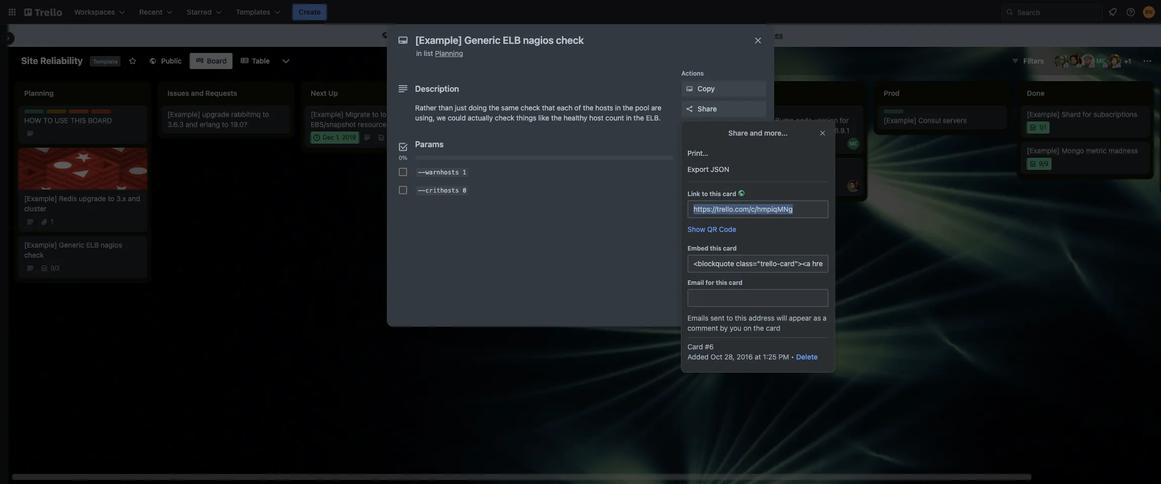 Task type: vqa. For each thing, say whether or not it's contained in the screenshot.
Tremendous to the right
no



Task type: describe. For each thing, give the bounding box(es) containing it.
pm
[[779, 353, 789, 361]]

embed this card
[[688, 245, 737, 252]]

madness
[[1109, 146, 1138, 155]]

explore more templates
[[704, 31, 783, 39]]

0 notifications image
[[1107, 6, 1119, 18]]

for inside [example] shard for subscriptions link
[[1083, 110, 1092, 119]]

close popover image
[[819, 129, 827, 137]]

copy.
[[568, 31, 585, 39]]

[example] for [example] consul servers
[[884, 116, 917, 125]]

json
[[711, 165, 730, 174]]

the down the pool
[[634, 114, 644, 122]]

the right like
[[551, 114, 562, 122]]

filters
[[1024, 57, 1045, 65]]

to left the '19.0?'
[[222, 120, 229, 129]]

1,
[[336, 134, 340, 141]]

and for [example] upgrade rabbitmq to 3.6.3 and erlang to 19.0?
[[186, 120, 198, 129]]

card down code
[[723, 245, 737, 252]]

[example] snowplow prod run failed 10/23
[[454, 146, 571, 165]]

card down the json
[[723, 190, 737, 198]]

0 vertical spatial in
[[416, 49, 422, 58]]

cluster
[[24, 204, 46, 213]]

[example] for [example] mongo metric madness
[[1027, 146, 1060, 155]]

[example] websocket service link
[[454, 109, 571, 120]]

Board name text field
[[16, 53, 88, 69]]

[example] add config for preview to handle avatars
[[597, 110, 714, 129]]

to inside the 'emails sent to this address will appear as a comment by you on the card'
[[727, 314, 733, 322]]

bump
[[775, 116, 794, 125]]

the left 'same'
[[489, 103, 500, 112]]

metric
[[1087, 146, 1107, 155]]

unshippable!
[[91, 109, 129, 117]]

you
[[730, 324, 742, 333]]

this right embed at the right
[[710, 245, 722, 252]]

10/23
[[454, 156, 472, 165]]

1 samantha pivlot (samanthapivlot) image from the left
[[404, 132, 416, 144]]

•
[[791, 353, 795, 361]]

public
[[161, 57, 182, 65]]

how to use this board link
[[24, 116, 141, 126]]

Link to this card text field
[[688, 200, 829, 218]]

[example] redis upgrade to 3.x and cluster link
[[24, 194, 141, 214]]

description
[[415, 84, 459, 93]]

pool
[[635, 103, 650, 112]]

[example] for [example] generic elb nagios check
[[24, 241, 57, 249]]

redis
[[59, 194, 77, 203]]

[example] for [example] bump node version for slack & services to new lts 6.9.1
[[741, 116, 774, 125]]

site reliability
[[21, 56, 83, 66]]

this is a public template for anyone on the internet to copy.
[[393, 31, 585, 39]]

sent
[[711, 314, 725, 322]]

on inside the 'emails sent to this address will appear as a comment by you on the card'
[[744, 324, 752, 333]]

site
[[21, 56, 38, 66]]

0%
[[399, 154, 408, 161]]

this right 'email'
[[716, 279, 728, 287]]

explore more templates link
[[698, 27, 789, 43]]

service
[[526, 110, 549, 119]]

[example] generic elb nagios check
[[24, 241, 122, 259]]

+ 1
[[1125, 58, 1132, 65]]

ids
[[392, 120, 403, 129]]

internet
[[532, 31, 558, 39]]

chris temperson (christemperson) image
[[1081, 54, 1095, 68]]

params
[[415, 140, 444, 149]]

2 color: green, title: "verified in staging" element from the left
[[884, 109, 904, 114]]

dec 1, 2019
[[323, 134, 356, 141]]

crithosts
[[426, 187, 459, 194]]

card
[[688, 343, 703, 351]]

comment
[[688, 324, 718, 333]]

count
[[606, 114, 624, 122]]

this
[[393, 31, 406, 39]]

0 inside params group
[[463, 187, 467, 194]]

[example] upgrade rabbitmq to 3.6.3 and erlang to 19.0?
[[168, 110, 269, 129]]

[example] for [example] redis upgrade to 3.x and cluster
[[24, 194, 57, 203]]

2016
[[737, 353, 753, 361]]

will
[[777, 314, 787, 322]]

[example] bump node version for slack & services to new lts 6.9.1 link
[[741, 116, 858, 136]]

to inside [example] redis upgrade to 3.x and cluster
[[108, 194, 114, 203]]

card inside the 'emails sent to this address will appear as a comment by you on the card'
[[766, 324, 781, 333]]

to inside "[example] bump node version for slack & services to new lts 6.9.1"
[[797, 126, 803, 135]]

rather
[[415, 103, 437, 112]]

are
[[651, 103, 662, 112]]

copy
[[698, 84, 715, 93]]

ben nelson (bennelson96) image
[[1143, 6, 1156, 18]]

3
[[387, 134, 391, 141]]

upgrade inside [example] redis upgrade to 3.x and cluster
[[79, 194, 106, 203]]

new
[[805, 126, 819, 135]]

websocket
[[489, 110, 524, 119]]

#6
[[705, 343, 714, 351]]

board
[[207, 57, 227, 65]]

[example] add config for preview to handle avatars link
[[597, 109, 715, 130]]

0 vertical spatial on
[[510, 31, 518, 39]]

mongo
[[1062, 146, 1085, 155]]

color: red, title: "unshippable!" element
[[91, 109, 129, 117]]

28,
[[725, 353, 735, 361]]

[example] mongo metric madness link
[[1027, 146, 1144, 156]]

star or unstar board image
[[129, 57, 137, 65]]

share for share
[[698, 104, 717, 113]]

longer
[[381, 110, 401, 119]]

[example] for [example] add config for preview to handle avatars
[[597, 110, 630, 119]]

[example] migrate to longer ebs/snapshot resources ids link
[[311, 109, 428, 130]]

1 vertical spatial check
[[495, 114, 515, 122]]

to
[[43, 116, 53, 125]]

/ for [example] shard for subscriptions
[[1042, 124, 1044, 131]]

--crithosts 0 checkbox
[[399, 186, 407, 194]]

more…
[[764, 129, 788, 137]]

samantha pivlot (samanthapivlot) image
[[1108, 54, 1122, 68]]

color: orange, title: "manual deploy steps" element
[[69, 109, 89, 114]]

avatars
[[621, 120, 645, 129]]

create button
[[293, 4, 327, 20]]

each
[[557, 103, 573, 112]]

link
[[688, 190, 701, 198]]

card up 'email for this card' text box
[[729, 279, 743, 287]]

share for share and more…
[[729, 129, 748, 137]]

how to use this board
[[24, 116, 112, 125]]

0 horizontal spatial 0
[[50, 264, 54, 272]]

for left 'anyone'
[[473, 31, 483, 39]]

print… link
[[682, 145, 835, 161]]

by
[[720, 324, 728, 333]]

2 horizontal spatial check
[[521, 103, 540, 112]]

a inside the 'emails sent to this address will appear as a comment by you on the card'
[[823, 314, 827, 322]]

[example] upgrade rabbitmq to 3.6.3 and erlang to 19.0? link
[[168, 109, 285, 130]]

1 color: green, title: "verified in staging" element from the left
[[24, 109, 44, 114]]

[example] shard for subscriptions link
[[1027, 109, 1144, 120]]

2 horizontal spatial and
[[750, 129, 763, 137]]

for inside "[example] bump node version for slack & services to new lts 6.9.1"
[[840, 116, 849, 125]]

--warnhosts 1 checkbox
[[399, 168, 407, 176]]

board
[[88, 116, 112, 125]]

same
[[501, 103, 519, 112]]

[example] for [example] migrate to longer ebs/snapshot resources ids
[[311, 110, 344, 119]]

preview
[[680, 110, 706, 119]]

this
[[70, 116, 86, 125]]

open information menu image
[[1126, 7, 1136, 17]]

6.9.1
[[835, 126, 850, 135]]

appear
[[789, 314, 812, 322]]

2 9 from the left
[[1045, 160, 1049, 168]]



Task type: locate. For each thing, give the bounding box(es) containing it.
1 vertical spatial amy freiderson (amyfreiderson) image
[[561, 122, 573, 134]]

doing
[[469, 103, 487, 112]]

1 vertical spatial 0
[[50, 264, 54, 272]]

actions
[[682, 70, 704, 77]]

0 horizontal spatial samantha pivlot (samanthapivlot) image
[[404, 132, 416, 144]]

add
[[632, 110, 645, 119]]

color: green, title: "verified in staging" element up [example] consul servers
[[884, 109, 904, 114]]

color: green, title: "verified in staging" element
[[24, 109, 44, 114], [884, 109, 904, 114]]

filters button
[[1009, 53, 1048, 69]]

[example] up the handle
[[597, 110, 630, 119]]

customize views image
[[281, 56, 291, 66]]

how
[[24, 116, 41, 125]]

0 vertical spatial marques closter (marquescloster) image
[[1094, 54, 1109, 68]]

show qr code
[[688, 225, 737, 234]]

1 horizontal spatial a
[[823, 314, 827, 322]]

upgrade right redis
[[79, 194, 106, 203]]

1 horizontal spatial on
[[744, 324, 752, 333]]

this up "you"
[[735, 314, 747, 322]]

to left copy.
[[560, 31, 566, 39]]

samantha pivlot (samanthapivlot) image right 3
[[404, 132, 416, 144]]

sm image
[[685, 84, 695, 94]]

and right 3.x
[[128, 194, 140, 203]]

check
[[521, 103, 540, 112], [495, 114, 515, 122], [24, 251, 44, 259]]

1 vertical spatial marques closter (marquescloster) image
[[848, 138, 860, 150]]

[example] consul servers
[[884, 116, 967, 125]]

to right rabbitmq
[[263, 110, 269, 119]]

for up 6.9.1
[[840, 116, 849, 125]]

amy freiderson (amyfreiderson) image
[[1055, 54, 1069, 68], [561, 122, 573, 134]]

1 horizontal spatial marques closter (marquescloster) image
[[1094, 54, 1109, 68]]

[example] up 10/23
[[454, 146, 487, 155]]

samantha pivlot (samanthapivlot) image up print… on the right of page
[[704, 132, 717, 144]]

andre gorte (andregorte) image
[[1068, 54, 1082, 68]]

1 vertical spatial in
[[615, 103, 621, 112]]

export
[[688, 165, 709, 174]]

erlang
[[200, 120, 220, 129]]

in up count
[[615, 103, 621, 112]]

/ down [example] generic elb nagios check
[[54, 264, 56, 272]]

and inside [example] upgrade rabbitmq to 3.6.3 and erlang to 19.0?
[[186, 120, 198, 129]]

public
[[421, 31, 441, 39]]

healthy
[[564, 114, 588, 122]]

2019
[[342, 134, 356, 141]]

2 samantha pivlot (samanthapivlot) image from the left
[[704, 132, 717, 144]]

tom mikelbach (tommikelbach) image down failed
[[561, 168, 573, 180]]

None text field
[[410, 31, 743, 49]]

delete
[[797, 353, 818, 361]]

shard
[[1062, 110, 1081, 119]]

the left internet
[[520, 31, 530, 39]]

1 horizontal spatial 9
[[1045, 160, 1049, 168]]

code
[[719, 225, 737, 234]]

services
[[767, 126, 795, 135]]

table
[[252, 57, 270, 65]]

oct
[[711, 353, 723, 361]]

andre gorte (andregorte) image
[[848, 180, 860, 192]]

for right 'shard'
[[1083, 110, 1092, 119]]

Search field
[[1014, 5, 1103, 20]]

+
[[1125, 58, 1129, 65]]

show
[[688, 225, 706, 234]]

1:25
[[763, 353, 777, 361]]

elb
[[86, 241, 99, 249]]

2 vertical spatial check
[[24, 251, 44, 259]]

1 horizontal spatial 0
[[463, 187, 467, 194]]

servers
[[943, 116, 967, 125]]

0 horizontal spatial upgrade
[[79, 194, 106, 203]]

for right config
[[669, 110, 678, 119]]

1 horizontal spatial amy freiderson (amyfreiderson) image
[[1055, 54, 1069, 68]]

a
[[415, 31, 419, 39], [823, 314, 827, 322]]

card down will
[[766, 324, 781, 333]]

1 horizontal spatial color: green, title: "verified in staging" element
[[884, 109, 904, 114]]

0 vertical spatial a
[[415, 31, 419, 39]]

1 horizontal spatial share
[[729, 129, 748, 137]]

1 vertical spatial upgrade
[[79, 194, 106, 203]]

2 horizontal spatial in
[[626, 114, 632, 122]]

version
[[815, 116, 838, 125]]

check down 'same'
[[495, 114, 515, 122]]

in
[[416, 49, 422, 58], [615, 103, 621, 112], [626, 114, 632, 122]]

0 horizontal spatial and
[[128, 194, 140, 203]]

to down node
[[797, 126, 803, 135]]

board link
[[190, 53, 233, 69]]

check inside [example] generic elb nagios check
[[24, 251, 44, 259]]

share and more…
[[729, 129, 788, 137]]

[example] up ebs/snapshot
[[311, 110, 344, 119]]

and right the 3.6.3
[[186, 120, 198, 129]]

subscriptions
[[1094, 110, 1138, 119]]

[example] inside [example] snowplow prod run failed 10/23
[[454, 146, 487, 155]]

0 horizontal spatial marques closter (marquescloster) image
[[848, 138, 860, 150]]

list
[[424, 49, 433, 58]]

templates
[[750, 31, 783, 39]]

export json link
[[682, 161, 835, 178]]

amy freiderson (amyfreiderson) image down each
[[561, 122, 573, 134]]

[example] inside [example] generic elb nagios check
[[24, 241, 57, 249]]

to right link
[[702, 190, 708, 198]]

[example] up the 3.6.3
[[168, 110, 200, 119]]

on right "you"
[[744, 324, 752, 333]]

the inside the 'emails sent to this address will appear as a comment by you on the card'
[[754, 324, 764, 333]]

0 horizontal spatial color: green, title: "verified in staging" element
[[24, 109, 44, 114]]

0 vertical spatial 0
[[463, 187, 467, 194]]

to right the preview
[[708, 110, 714, 119]]

/ up 9 / 9
[[1042, 124, 1044, 131]]

print…
[[688, 149, 709, 157]]

2 vertical spatial /
[[54, 264, 56, 272]]

[example] redis upgrade to 3.x and cluster
[[24, 194, 140, 213]]

samantha pivlot (samanthapivlot) image
[[404, 132, 416, 144], [704, 132, 717, 144]]

0 right the crithosts in the top of the page
[[463, 187, 467, 194]]

generic
[[59, 241, 84, 249]]

/ for [example] mongo metric madness
[[1043, 160, 1045, 168]]

the
[[520, 31, 530, 39], [489, 103, 500, 112], [583, 103, 594, 112], [623, 103, 634, 112], [551, 114, 562, 122], [634, 114, 644, 122], [754, 324, 764, 333]]

and inside [example] redis upgrade to 3.x and cluster
[[128, 194, 140, 203]]

[example] snowplow prod run failed 10/23 link
[[454, 146, 571, 166]]

Email for this card text field
[[688, 289, 829, 307]]

primary element
[[0, 0, 1162, 24]]

[example] up &
[[741, 116, 774, 125]]

[example] inside [example] redis upgrade to 3.x and cluster
[[24, 194, 57, 203]]

to left 3.x
[[108, 194, 114, 203]]

a right is on the left
[[415, 31, 419, 39]]

for right 'email'
[[706, 279, 715, 287]]

[example] for [example] shard for subscriptions
[[1027, 110, 1060, 119]]

rather than just doing the same check that each of the hosts in the pool are using, we could actually check things like the healthy host count in the elb.
[[415, 103, 662, 122]]

0 left 2
[[50, 264, 54, 272]]

1 inside params group
[[463, 169, 467, 176]]

this right link
[[710, 190, 721, 198]]

sm image
[[381, 31, 391, 41]]

marques closter (marquescloster) image left +
[[1094, 54, 1109, 68]]

the down address
[[754, 324, 764, 333]]

9 / 9
[[1039, 160, 1049, 168]]

of
[[575, 103, 581, 112]]

run
[[540, 146, 551, 155]]

[example] consul servers link
[[884, 116, 1001, 126]]

export json
[[688, 165, 730, 174]]

[example] for [example] snowplow prod run failed 10/23
[[454, 146, 487, 155]]

search image
[[1006, 8, 1014, 16]]

config
[[647, 110, 667, 119]]

1 horizontal spatial and
[[186, 120, 198, 129]]

things
[[517, 114, 537, 122]]

1 horizontal spatial samantha pivlot (samanthapivlot) image
[[704, 132, 717, 144]]

[example] up '0 / 2'
[[24, 241, 57, 249]]

3.x
[[116, 194, 126, 203]]

1 9 from the left
[[1039, 160, 1043, 168]]

emails
[[688, 314, 709, 322]]

[example] inside the [example] add config for preview to handle avatars
[[597, 110, 630, 119]]

[example] inside [example] upgrade rabbitmq to 3.6.3 and erlang to 19.0?
[[168, 110, 200, 119]]

/
[[1042, 124, 1044, 131], [1043, 160, 1045, 168], [54, 264, 56, 272]]

template
[[443, 31, 472, 39]]

[example] left the consul
[[884, 116, 917, 125]]

-
[[418, 169, 422, 176], [422, 169, 426, 176], [418, 187, 422, 194], [422, 187, 426, 194]]

upgrade
[[202, 110, 229, 119], [79, 194, 106, 203]]

1 vertical spatial a
[[823, 314, 827, 322]]

[example] inside [example] migrate to longer ebs/snapshot resources ids
[[311, 110, 344, 119]]

[example] up cluster
[[24, 194, 57, 203]]

and for [example] redis upgrade to 3.x and cluster
[[128, 194, 140, 203]]

a right as
[[823, 314, 827, 322]]

tom mikelbach (tommikelbach) image down using,
[[418, 132, 430, 144]]

0 vertical spatial check
[[521, 103, 540, 112]]

0 horizontal spatial on
[[510, 31, 518, 39]]

0 horizontal spatial share
[[698, 104, 717, 113]]

rabbitmq
[[231, 110, 261, 119]]

&
[[760, 126, 765, 135]]

1 horizontal spatial upgrade
[[202, 110, 229, 119]]

1 vertical spatial /
[[1043, 160, 1045, 168]]

Embed this card text field
[[688, 255, 829, 273]]

like
[[539, 114, 550, 122]]

[example] for [example] websocket service
[[454, 110, 487, 119]]

to up by at the right bottom of the page
[[727, 314, 733, 322]]

added
[[688, 353, 709, 361]]

check down cluster
[[24, 251, 44, 259]]

[example] for [example] upgrade rabbitmq to 3.6.3 and erlang to 19.0?
[[168, 110, 200, 119]]

resources
[[358, 120, 390, 129]]

the left the pool
[[623, 103, 634, 112]]

1 vertical spatial on
[[744, 324, 752, 333]]

this inside the 'emails sent to this address will appear as a comment by you on the card'
[[735, 314, 747, 322]]

share inside button
[[698, 104, 717, 113]]

we
[[437, 114, 446, 122]]

2
[[56, 264, 60, 272]]

consul
[[919, 116, 941, 125]]

marques closter (marquescloster) image
[[1094, 54, 1109, 68], [848, 138, 860, 150]]

[example] up 1 / 1
[[1027, 110, 1060, 119]]

in left add
[[626, 114, 632, 122]]

2 vertical spatial in
[[626, 114, 632, 122]]

share left &
[[729, 129, 748, 137]]

[example] up 9 / 9
[[1027, 146, 1060, 155]]

1 horizontal spatial tom mikelbach (tommikelbach) image
[[561, 168, 573, 180]]

email for this card
[[688, 279, 743, 287]]

0 horizontal spatial tom mikelbach (tommikelbach) image
[[418, 132, 430, 144]]

upgrade up erlang at the left of page
[[202, 110, 229, 119]]

color: green, title: "verified in staging" element up the how
[[24, 109, 44, 114]]

0 / 2
[[50, 264, 60, 272]]

tom mikelbach (tommikelbach) image
[[418, 132, 430, 144], [561, 168, 573, 180]]

share
[[698, 104, 717, 113], [729, 129, 748, 137]]

to up "resources"
[[372, 110, 379, 119]]

handle
[[597, 120, 619, 129]]

host
[[590, 114, 604, 122]]

upgrade inside [example] upgrade rabbitmq to 3.6.3 and erlang to 19.0?
[[202, 110, 229, 119]]

marques closter (marquescloster) image down 6.9.1
[[848, 138, 860, 150]]

card
[[723, 190, 737, 198], [723, 245, 737, 252], [729, 279, 743, 287], [766, 324, 781, 333]]

more
[[731, 31, 748, 39]]

1 vertical spatial share
[[729, 129, 748, 137]]

/ down 1 / 1
[[1043, 160, 1045, 168]]

1 / 1
[[1039, 124, 1047, 131]]

3.6.3
[[168, 120, 184, 129]]

for inside the [example] add config for preview to handle avatars
[[669, 110, 678, 119]]

and left more…
[[750, 129, 763, 137]]

dec
[[323, 134, 334, 141]]

0 horizontal spatial a
[[415, 31, 419, 39]]

[example] inside "[example] bump node version for slack & services to new lts 6.9.1"
[[741, 116, 774, 125]]

check up things
[[521, 103, 540, 112]]

show menu image
[[1143, 56, 1153, 66]]

[example] migrate to longer ebs/snapshot resources ids
[[311, 110, 403, 129]]

migrate
[[346, 110, 370, 119]]

params group
[[395, 163, 674, 199]]

0 vertical spatial share
[[698, 104, 717, 113]]

0 horizontal spatial in
[[416, 49, 422, 58]]

to inside the [example] add config for preview to handle avatars
[[708, 110, 714, 119]]

0 vertical spatial upgrade
[[202, 110, 229, 119]]

color: yellow, title: "ready to merge" element
[[46, 109, 67, 114]]

amy freiderson (amyfreiderson) image left chris temperson (christemperson) icon
[[1055, 54, 1069, 68]]

1 horizontal spatial check
[[495, 114, 515, 122]]

the right of
[[583, 103, 594, 112]]

0 horizontal spatial check
[[24, 251, 44, 259]]

--warnhosts 1
[[418, 169, 467, 176]]

1 vertical spatial tom mikelbach (tommikelbach) image
[[561, 168, 573, 180]]

0 horizontal spatial 9
[[1039, 160, 1043, 168]]

0 vertical spatial amy freiderson (amyfreiderson) image
[[1055, 54, 1069, 68]]

share down copy
[[698, 104, 717, 113]]

[example] right than
[[454, 110, 487, 119]]

0 vertical spatial /
[[1042, 124, 1044, 131]]

on right 'anyone'
[[510, 31, 518, 39]]

0 horizontal spatial amy freiderson (amyfreiderson) image
[[561, 122, 573, 134]]

in left the list
[[416, 49, 422, 58]]

table link
[[235, 53, 276, 69]]

0 vertical spatial tom mikelbach (tommikelbach) image
[[418, 132, 430, 144]]

to inside [example] migrate to longer ebs/snapshot resources ids
[[372, 110, 379, 119]]

reliability
[[40, 56, 83, 66]]

1 horizontal spatial in
[[615, 103, 621, 112]]



